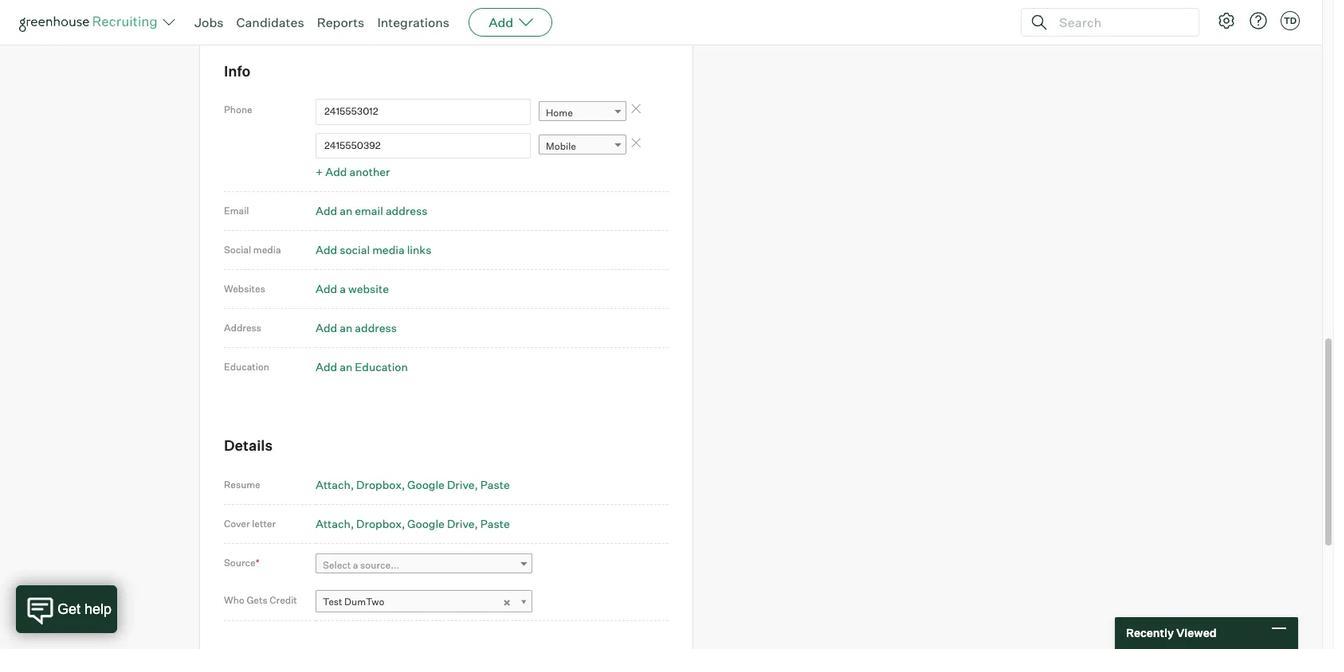 Task type: locate. For each thing, give the bounding box(es) containing it.
*
[[224, 10, 228, 22], [256, 557, 260, 569]]

add a website link
[[316, 282, 389, 296]]

cover
[[224, 518, 250, 530]]

viewed
[[1176, 627, 1217, 640]]

info
[[224, 62, 251, 80]]

add an address
[[316, 321, 397, 335]]

+ add another link
[[316, 165, 390, 179]]

None text field
[[316, 99, 531, 125], [316, 133, 531, 159], [316, 99, 531, 125], [316, 133, 531, 159]]

* inside the * = required
[[224, 10, 228, 22]]

1 google drive link from the top
[[407, 478, 478, 492]]

test dumtwo
[[323, 596, 385, 608]]

media left links
[[372, 243, 405, 257]]

social
[[340, 243, 370, 257]]

td
[[1284, 15, 1297, 26]]

an down add a website
[[340, 321, 353, 335]]

education down address
[[224, 361, 269, 373]]

0 vertical spatial paste link
[[480, 478, 510, 492]]

Search text field
[[1055, 11, 1184, 34]]

1 google from the top
[[407, 478, 445, 492]]

td button
[[1278, 8, 1303, 33]]

=
[[230, 9, 237, 22]]

0 vertical spatial google drive link
[[407, 478, 478, 492]]

attach link
[[316, 478, 354, 492], [316, 517, 354, 531]]

a left website
[[340, 282, 346, 296]]

attach dropbox google drive paste
[[316, 478, 510, 492], [316, 517, 510, 531]]

a right select
[[353, 559, 358, 571]]

jobs link
[[194, 14, 224, 30]]

0 vertical spatial drive
[[447, 478, 475, 492]]

an down add an address link
[[340, 360, 353, 374]]

0 horizontal spatial education
[[224, 361, 269, 373]]

0 vertical spatial *
[[224, 10, 228, 22]]

add for add an education
[[316, 360, 337, 374]]

mobile link
[[539, 135, 627, 158]]

1 attach from the top
[[316, 478, 351, 492]]

drive
[[447, 478, 475, 492], [447, 517, 475, 531]]

1 vertical spatial an
[[340, 321, 353, 335]]

google for cover letter
[[407, 517, 445, 531]]

address down website
[[355, 321, 397, 335]]

an for address
[[340, 321, 353, 335]]

1 dropbox from the top
[[356, 478, 402, 492]]

add inside popup button
[[489, 14, 513, 30]]

source...
[[360, 559, 400, 571]]

2 google from the top
[[407, 517, 445, 531]]

dropbox link for cover letter
[[356, 517, 405, 531]]

attach link for cover letter
[[316, 517, 354, 531]]

* up gets
[[256, 557, 260, 569]]

paste for resume
[[480, 478, 510, 492]]

2 drive from the top
[[447, 517, 475, 531]]

1 an from the top
[[340, 204, 353, 218]]

1 vertical spatial google drive link
[[407, 517, 478, 531]]

media right the social
[[253, 244, 281, 256]]

1 drive from the top
[[447, 478, 475, 492]]

attach dropbox google drive paste for resume
[[316, 478, 510, 492]]

add button
[[469, 8, 553, 37]]

0 vertical spatial attach link
[[316, 478, 354, 492]]

candidates
[[236, 14, 304, 30]]

2 an from the top
[[340, 321, 353, 335]]

0 vertical spatial google
[[407, 478, 445, 492]]

2 google drive link from the top
[[407, 517, 478, 531]]

an
[[340, 204, 353, 218], [340, 321, 353, 335], [340, 360, 353, 374]]

select
[[323, 559, 351, 571]]

0 vertical spatial an
[[340, 204, 353, 218]]

1 vertical spatial paste link
[[480, 517, 510, 531]]

integrations
[[377, 14, 450, 30]]

1 vertical spatial a
[[353, 559, 358, 571]]

0 vertical spatial paste
[[480, 478, 510, 492]]

media
[[372, 243, 405, 257], [253, 244, 281, 256]]

social
[[224, 244, 251, 256]]

add
[[489, 14, 513, 30], [325, 165, 347, 179], [316, 204, 337, 218], [316, 243, 337, 257], [316, 282, 337, 296], [316, 321, 337, 335], [316, 360, 337, 374]]

0 vertical spatial dropbox link
[[356, 478, 405, 492]]

0 horizontal spatial *
[[224, 10, 228, 22]]

1 vertical spatial google
[[407, 517, 445, 531]]

2 attach dropbox google drive paste from the top
[[316, 517, 510, 531]]

dumtwo
[[344, 596, 385, 608]]

0 horizontal spatial a
[[340, 282, 346, 296]]

google
[[407, 478, 445, 492], [407, 517, 445, 531]]

address right email
[[386, 204, 428, 218]]

dropbox link
[[356, 478, 405, 492], [356, 517, 405, 531]]

reports link
[[317, 14, 365, 30]]

1 horizontal spatial media
[[372, 243, 405, 257]]

address
[[224, 322, 261, 334]]

add an address link
[[316, 321, 397, 335]]

add a website
[[316, 282, 389, 296]]

home link
[[539, 101, 627, 124]]

1 vertical spatial attach link
[[316, 517, 354, 531]]

1 vertical spatial attach dropbox google drive paste
[[316, 517, 510, 531]]

1 paste link from the top
[[480, 478, 510, 492]]

2 paste link from the top
[[480, 517, 510, 531]]

2 dropbox link from the top
[[356, 517, 405, 531]]

2 dropbox from the top
[[356, 517, 402, 531]]

education
[[355, 360, 408, 374], [224, 361, 269, 373]]

google drive link
[[407, 478, 478, 492], [407, 517, 478, 531]]

0 vertical spatial attach dropbox google drive paste
[[316, 478, 510, 492]]

add an email address link
[[316, 204, 428, 218]]

an for education
[[340, 360, 353, 374]]

1 vertical spatial attach
[[316, 517, 351, 531]]

select a source...
[[323, 559, 400, 571]]

paste
[[480, 478, 510, 492], [480, 517, 510, 531]]

1 vertical spatial dropbox link
[[356, 517, 405, 531]]

dropbox
[[356, 478, 402, 492], [356, 517, 402, 531]]

website
[[348, 282, 389, 296]]

attach
[[316, 478, 351, 492], [316, 517, 351, 531]]

0 vertical spatial attach
[[316, 478, 351, 492]]

add for add
[[489, 14, 513, 30]]

an for email
[[340, 204, 353, 218]]

0 vertical spatial dropbox
[[356, 478, 402, 492]]

google drive link for cover letter
[[407, 517, 478, 531]]

email
[[224, 205, 249, 217]]

2 vertical spatial an
[[340, 360, 353, 374]]

3 an from the top
[[340, 360, 353, 374]]

1 horizontal spatial *
[[256, 557, 260, 569]]

1 horizontal spatial a
[[353, 559, 358, 571]]

add for add social media links
[[316, 243, 337, 257]]

1 attach dropbox google drive paste from the top
[[316, 478, 510, 492]]

1 vertical spatial *
[[256, 557, 260, 569]]

mobile
[[546, 140, 576, 152]]

address
[[386, 204, 428, 218], [355, 321, 397, 335]]

an left email
[[340, 204, 353, 218]]

2 attach link from the top
[[316, 517, 354, 531]]

add for add an email address
[[316, 204, 337, 218]]

* left =
[[224, 10, 228, 22]]

who gets credit
[[224, 595, 297, 606]]

attach for resume
[[316, 478, 351, 492]]

attach dropbox google drive paste for cover letter
[[316, 517, 510, 531]]

1 vertical spatial paste
[[480, 517, 510, 531]]

1 vertical spatial dropbox
[[356, 517, 402, 531]]

2 attach from the top
[[316, 517, 351, 531]]

2 paste from the top
[[480, 517, 510, 531]]

1 paste from the top
[[480, 478, 510, 492]]

1 attach link from the top
[[316, 478, 354, 492]]

add an education link
[[316, 360, 408, 374]]

1 vertical spatial drive
[[447, 517, 475, 531]]

attach link for resume
[[316, 478, 354, 492]]

attach for cover letter
[[316, 517, 351, 531]]

add social media links link
[[316, 243, 432, 257]]

education down add an address link
[[355, 360, 408, 374]]

websites
[[224, 283, 265, 295]]

a
[[340, 282, 346, 296], [353, 559, 358, 571]]

1 dropbox link from the top
[[356, 478, 405, 492]]

paste link
[[480, 478, 510, 492], [480, 517, 510, 531]]

paste link for resume
[[480, 478, 510, 492]]

0 vertical spatial a
[[340, 282, 346, 296]]



Task type: vqa. For each thing, say whether or not it's contained in the screenshot.


Task type: describe. For each thing, give the bounding box(es) containing it.
source *
[[224, 557, 260, 569]]

gets
[[247, 595, 268, 606]]

dropbox for cover letter
[[356, 517, 402, 531]]

who
[[224, 595, 245, 606]]

greenhouse recruiting image
[[19, 13, 163, 32]]

0 horizontal spatial media
[[253, 244, 281, 256]]

add for add an address
[[316, 321, 337, 335]]

recently
[[1126, 627, 1174, 640]]

1 vertical spatial address
[[355, 321, 397, 335]]

dropbox link for resume
[[356, 478, 405, 492]]

dropbox for resume
[[356, 478, 402, 492]]

drive for resume
[[447, 478, 475, 492]]

add for add a website
[[316, 282, 337, 296]]

+
[[316, 165, 323, 179]]

add an email address
[[316, 204, 428, 218]]

email
[[355, 204, 383, 218]]

source
[[224, 557, 256, 569]]

paste for cover letter
[[480, 517, 510, 531]]

test dumtwo link
[[316, 590, 532, 613]]

0 vertical spatial address
[[386, 204, 428, 218]]

phone
[[224, 104, 253, 116]]

a for add
[[340, 282, 346, 296]]

candidates link
[[236, 14, 304, 30]]

letter
[[252, 518, 276, 530]]

+ add another
[[316, 165, 390, 179]]

jobs
[[194, 14, 224, 30]]

credit
[[270, 595, 297, 606]]

td button
[[1281, 11, 1300, 30]]

social media
[[224, 244, 281, 256]]

another
[[349, 165, 390, 179]]

google for resume
[[407, 478, 445, 492]]

home
[[546, 106, 573, 118]]

cover letter
[[224, 518, 276, 530]]

a for select
[[353, 559, 358, 571]]

resume
[[224, 479, 260, 491]]

drive for cover letter
[[447, 517, 475, 531]]

details
[[224, 437, 273, 454]]

add an education
[[316, 360, 408, 374]]

required
[[239, 9, 279, 22]]

paste link for cover letter
[[480, 517, 510, 531]]

reports
[[317, 14, 365, 30]]

integrations link
[[377, 14, 450, 30]]

* = required
[[224, 9, 279, 22]]

1 horizontal spatial education
[[355, 360, 408, 374]]

add social media links
[[316, 243, 432, 257]]

recently viewed
[[1126, 627, 1217, 640]]

select a source... link
[[316, 554, 532, 577]]

configure image
[[1217, 11, 1236, 30]]

google drive link for resume
[[407, 478, 478, 492]]

links
[[407, 243, 432, 257]]

test
[[323, 596, 342, 608]]



